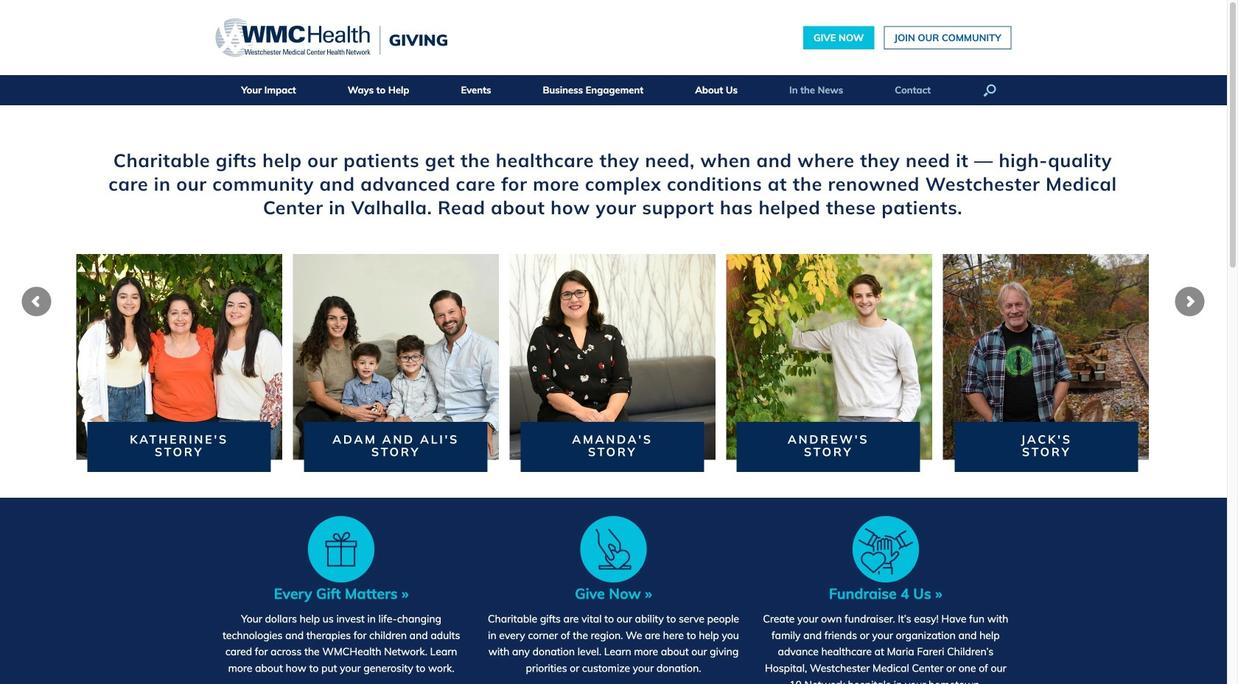Task type: describe. For each thing, give the bounding box(es) containing it.
wmchealth giving logo image
[[216, 18, 448, 57]]



Task type: locate. For each thing, give the bounding box(es) containing it.
banner
[[0, 0, 1227, 105]]

open the search image
[[984, 84, 996, 97]]



